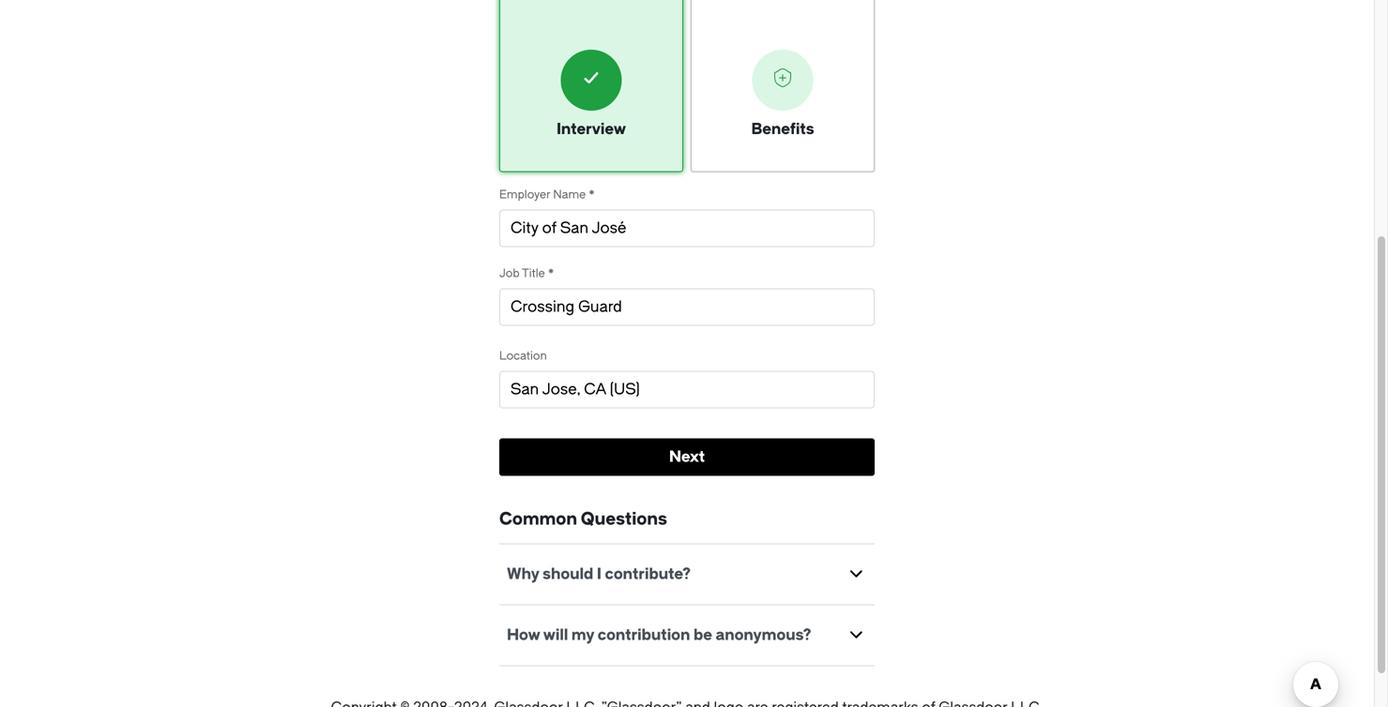 Task type: locate. For each thing, give the bounding box(es) containing it.
* right name
[[589, 188, 595, 201]]

none field for title
[[499, 289, 875, 334]]

will
[[543, 627, 568, 645]]

none field down employer name * field
[[499, 289, 875, 334]]

0 vertical spatial none field
[[499, 210, 875, 255]]

0 horizontal spatial *
[[548, 267, 554, 280]]

1 horizontal spatial *
[[589, 188, 595, 201]]

* right "title"
[[548, 267, 554, 280]]

none field up job title * field
[[499, 210, 875, 255]]

none field job title *
[[499, 289, 875, 334]]

benefits button
[[691, 0, 875, 172]]

employer name *
[[499, 188, 595, 201]]

contribute?
[[605, 566, 691, 584]]

2 none field from the top
[[499, 289, 875, 334]]

job
[[499, 267, 520, 280]]

how will my contribution be anonymous? button
[[499, 606, 875, 666]]

2 vertical spatial none field
[[499, 371, 875, 416]]

None field
[[499, 210, 875, 255], [499, 289, 875, 334], [499, 371, 875, 416]]

next button
[[499, 439, 875, 476]]

employer
[[499, 188, 551, 201]]

location
[[499, 350, 547, 363]]

* for employer name *
[[589, 188, 595, 201]]

how
[[507, 627, 540, 645]]

*
[[589, 188, 595, 201], [548, 267, 554, 280]]

1 none field from the top
[[499, 210, 875, 255]]

why
[[507, 566, 539, 584]]

none field up next
[[499, 371, 875, 416]]

common
[[499, 510, 577, 530]]

none field for name
[[499, 210, 875, 255]]

why should i contribute? button
[[499, 545, 875, 605]]

my
[[572, 627, 594, 645]]

Location field
[[511, 379, 864, 401]]

1 vertical spatial *
[[548, 267, 554, 280]]

i
[[597, 566, 602, 584]]

job title *
[[499, 267, 554, 280]]

0 vertical spatial *
[[589, 188, 595, 201]]

* for job title *
[[548, 267, 554, 280]]

none field employer name *
[[499, 210, 875, 255]]

3 none field from the top
[[499, 371, 875, 416]]

1 vertical spatial none field
[[499, 289, 875, 334]]

should
[[543, 566, 594, 584]]



Task type: vqa. For each thing, say whether or not it's contained in the screenshot.
"field" corresponding to Title
yes



Task type: describe. For each thing, give the bounding box(es) containing it.
questions
[[581, 510, 667, 530]]

name
[[553, 188, 586, 201]]

next
[[669, 449, 705, 466]]

title
[[522, 267, 545, 280]]

interview
[[557, 120, 626, 138]]

Job Title * field
[[511, 296, 864, 319]]

why should i contribute?
[[507, 566, 691, 584]]

interview button
[[499, 0, 684, 172]]

common questions
[[499, 510, 667, 530]]

be
[[694, 627, 713, 645]]

benefits
[[752, 120, 815, 138]]

how will my contribution be anonymous?
[[507, 627, 812, 645]]

anonymous?
[[716, 627, 812, 645]]

Employer Name * field
[[511, 217, 864, 240]]

none field location
[[499, 371, 875, 416]]

contribution
[[598, 627, 690, 645]]



